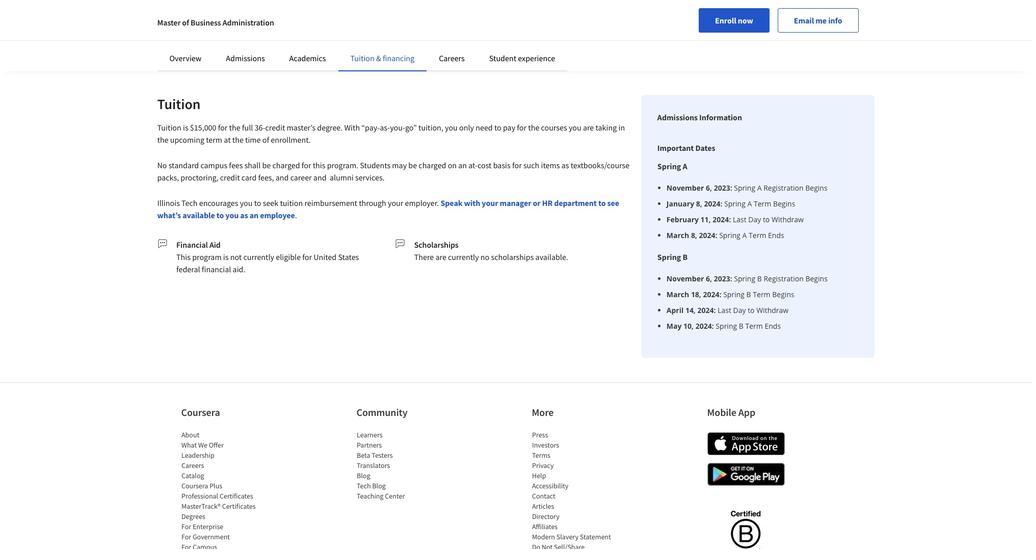 Task type: locate. For each thing, give the bounding box(es) containing it.
as left employee
[[240, 210, 248, 220]]

1 vertical spatial of
[[262, 135, 269, 145]]

coursera inside about what we offer leadership careers catalog coursera plus professional certificates mastertrack® certificates degrees for enterprise for government
[[181, 481, 208, 491]]

spring a
[[658, 161, 688, 171]]

b for november 6, 2023: spring b registration begins
[[758, 274, 762, 284]]

2 vertical spatial tuition
[[157, 122, 181, 133]]

1 horizontal spatial currently
[[448, 252, 479, 262]]

admissions link
[[226, 53, 265, 63]]

2024: right 10,
[[696, 321, 714, 331]]

directory link
[[532, 512, 560, 521]]

1 vertical spatial are
[[436, 252, 447, 262]]

your right through
[[388, 198, 404, 208]]

for down degrees link
[[181, 522, 191, 531]]

list containing press
[[532, 430, 619, 549]]

admissions up "important"
[[658, 112, 698, 122]]

6, for 8,
[[706, 183, 712, 193]]

mobile app
[[708, 406, 756, 419]]

careers link up catalog "link"
[[181, 461, 204, 470]]

b for march 18, 2024: spring b term begins
[[747, 290, 751, 299]]

speak with your manager or hr department to see what's available to you as an employee link
[[157, 198, 620, 220]]

0 horizontal spatial careers link
[[181, 461, 204, 470]]

0 vertical spatial careers link
[[439, 53, 465, 63]]

an right on
[[459, 160, 467, 170]]

1 vertical spatial withdraw
[[757, 305, 789, 315]]

1 horizontal spatial charged
[[419, 160, 446, 170]]

begins for spring b term begins
[[773, 290, 795, 299]]

you inside speak with your manager or hr department to see what's available to you as an employee
[[226, 210, 239, 220]]

1 vertical spatial tech
[[357, 481, 371, 491]]

1 2023: from the top
[[714, 183, 733, 193]]

withdraw for spring b term ends
[[757, 305, 789, 315]]

to left see
[[599, 198, 606, 208]]

for left such
[[512, 160, 522, 170]]

as right items
[[562, 160, 569, 170]]

2 your from the left
[[482, 198, 498, 208]]

employee
[[260, 210, 295, 220]]

0 vertical spatial tuition
[[351, 53, 375, 63]]

as
[[562, 160, 569, 170], [240, 210, 248, 220]]

b down april 14, 2024: last day to withdraw
[[739, 321, 744, 331]]

degrees link
[[181, 512, 205, 521]]

1 6, from the top
[[706, 183, 712, 193]]

tuition inside tuition is $15,000 for the full 36-credit master's degree. with "pay-as-you-go" tuition, you only need to pay for the courses you are taking in the upcoming term at the time of enrollment.
[[157, 122, 181, 133]]

proctoring,
[[181, 172, 219, 183]]

term
[[754, 199, 772, 209], [749, 230, 767, 240], [753, 290, 771, 299], [746, 321, 763, 331]]

are left taking
[[583, 122, 594, 133]]

last up 'may 10, 2024: spring b term ends'
[[718, 305, 732, 315]]

2 charged from the left
[[419, 160, 446, 170]]

overview link
[[170, 53, 202, 63]]

are inside scholarships there are currently no scholarships available.
[[436, 252, 447, 262]]

currently right not
[[243, 252, 274, 262]]

0 vertical spatial an
[[459, 160, 467, 170]]

0 vertical spatial 8,
[[696, 199, 703, 209]]

your right the with
[[482, 198, 498, 208]]

b for may 10, 2024: spring b term ends
[[739, 321, 744, 331]]

career
[[290, 172, 312, 183]]

1 horizontal spatial your
[[482, 198, 498, 208]]

credit up enrollment.
[[265, 122, 285, 133]]

credit down fees
[[220, 172, 240, 183]]

be up fees,
[[262, 160, 271, 170]]

1 horizontal spatial last
[[733, 215, 747, 224]]

careers link left student
[[439, 53, 465, 63]]

you left seek on the left of page
[[240, 198, 253, 208]]

1 registration from the top
[[764, 183, 804, 193]]

1 vertical spatial 6,
[[706, 274, 712, 284]]

1 horizontal spatial an
[[459, 160, 467, 170]]

an inside speak with your manager or hr department to see what's available to you as an employee
[[250, 210, 259, 220]]

translators
[[357, 461, 390, 470]]

2024: up 11,
[[704, 199, 723, 209]]

0 horizontal spatial admissions
[[226, 53, 265, 63]]

march up 'april'
[[667, 290, 690, 299]]

through
[[359, 198, 386, 208]]

careers up catalog "link"
[[181, 461, 204, 470]]

spring for spring a registration begins
[[734, 183, 756, 193]]

term down november 6, 2023: spring a registration begins
[[754, 199, 772, 209]]

fees,
[[258, 172, 274, 183]]

tuition for tuition & financing
[[351, 53, 375, 63]]

translators link
[[357, 461, 390, 470]]

b up march 18, 2024: spring b term begins
[[758, 274, 762, 284]]

march down february
[[667, 230, 690, 240]]

2 march from the top
[[667, 290, 690, 299]]

1 be from the left
[[262, 160, 271, 170]]

1 vertical spatial 2023:
[[714, 274, 733, 284]]

a down february 11, 2024: last day to withdraw
[[743, 230, 747, 240]]

term for march 8, 2024: spring a term ends
[[749, 230, 767, 240]]

department
[[554, 198, 597, 208]]

0 horizontal spatial day
[[734, 305, 746, 315]]

for down for enterprise link
[[181, 532, 191, 542]]

spring for spring b registration begins
[[734, 274, 756, 284]]

0 horizontal spatial credit
[[220, 172, 240, 183]]

is inside tuition is $15,000 for the full 36-credit master's degree. with "pay-as-you-go" tuition, you only need to pay for the courses you are taking in the upcoming term at the time of enrollment.
[[183, 122, 188, 133]]

tech up available
[[182, 198, 198, 208]]

0 vertical spatial 6,
[[706, 183, 712, 193]]

tuition up upcoming
[[157, 122, 181, 133]]

get it on google play image
[[708, 463, 785, 486]]

tuition & financing link
[[351, 53, 415, 63]]

day down march 18, 2024: spring b term begins
[[734, 305, 746, 315]]

are down scholarships at the top left of the page
[[436, 252, 447, 262]]

0 vertical spatial registration
[[764, 183, 804, 193]]

coursera
[[181, 406, 220, 419], [181, 481, 208, 491]]

for
[[181, 522, 191, 531], [181, 532, 191, 542]]

list item down government
[[181, 542, 268, 549]]

to inside tuition is $15,000 for the full 36-credit master's degree. with "pay-as-you-go" tuition, you only need to pay for the courses you are taking in the upcoming term at the time of enrollment.
[[495, 122, 502, 133]]

press link
[[532, 430, 548, 440]]

tuition up $15,000
[[157, 95, 201, 113]]

2023: up march 18, 2024: spring b term begins
[[714, 274, 733, 284]]

1 horizontal spatial is
[[223, 252, 229, 262]]

1 horizontal spatial day
[[749, 215, 761, 224]]

2023: up january 8, 2024: spring a term begins
[[714, 183, 733, 193]]

list item up march 18, 2024: spring b term begins
[[667, 273, 828, 284]]

is inside 'financial aid this program is not currently eligible for united states federal financial aid.'
[[223, 252, 229, 262]]

ends down april 14, 2024: last day to withdraw
[[765, 321, 781, 331]]

1 for from the top
[[181, 522, 191, 531]]

term down april 14, 2024: last day to withdraw
[[746, 321, 763, 331]]

list item containing march 8, 2024:
[[667, 230, 828, 241]]

1 vertical spatial is
[[223, 252, 229, 262]]

spring up march 18, 2024: spring b term begins
[[734, 274, 756, 284]]

student experience link
[[489, 53, 555, 63]]

degree.
[[317, 122, 343, 133]]

shall
[[245, 160, 261, 170]]

certificates down professional certificates "link"
[[222, 502, 256, 511]]

1 vertical spatial november
[[667, 274, 704, 284]]

eligible
[[276, 252, 301, 262]]

november up january
[[667, 183, 704, 193]]

tuition left &
[[351, 53, 375, 63]]

6, up march 18, 2024: spring b term begins
[[706, 274, 712, 284]]

2 currently from the left
[[448, 252, 479, 262]]

0 horizontal spatial currently
[[243, 252, 274, 262]]

2024: right 14,
[[698, 305, 716, 315]]

leadership
[[181, 451, 214, 460]]

to down november 6, 2023: spring a registration begins
[[763, 215, 770, 224]]

0 vertical spatial march
[[667, 230, 690, 240]]

coursera down catalog "link"
[[181, 481, 208, 491]]

full
[[242, 122, 253, 133]]

for left united
[[303, 252, 312, 262]]

0 horizontal spatial are
[[436, 252, 447, 262]]

to down march 18, 2024: spring b term begins
[[748, 305, 755, 315]]

list item
[[667, 183, 828, 193], [667, 198, 828, 209], [667, 214, 828, 225], [667, 230, 828, 241], [667, 273, 828, 284], [667, 289, 828, 300], [667, 305, 828, 316], [667, 321, 828, 331], [181, 542, 268, 549], [532, 542, 619, 549]]

you left only
[[445, 122, 458, 133]]

november for march
[[667, 274, 704, 284]]

a for january 8, 2024:
[[748, 199, 752, 209]]

1 vertical spatial ends
[[765, 321, 781, 331]]

0 vertical spatial ends
[[768, 230, 785, 240]]

see
[[608, 198, 620, 208]]

1 vertical spatial coursera
[[181, 481, 208, 491]]

packs,
[[157, 172, 179, 183]]

blog up tech blog "link"
[[357, 471, 370, 480]]

last down january 8, 2024: spring a term begins
[[733, 215, 747, 224]]

6, for 18,
[[706, 274, 712, 284]]

1 vertical spatial march
[[667, 290, 690, 299]]

standard
[[169, 160, 199, 170]]

b down "november 6, 2023: spring b registration begins"
[[747, 290, 751, 299]]

0 vertical spatial for
[[181, 522, 191, 531]]

1 vertical spatial tuition
[[157, 95, 201, 113]]

b
[[683, 252, 688, 262], [758, 274, 762, 284], [747, 290, 751, 299], [739, 321, 744, 331]]

scholarships
[[491, 252, 534, 262]]

tuition,
[[419, 122, 444, 133]]

spring up january 8, 2024: spring a term begins
[[734, 183, 756, 193]]

tech inside learners partners beta testers translators blog tech blog teaching center
[[357, 481, 371, 491]]

0 horizontal spatial is
[[183, 122, 188, 133]]

of right master
[[182, 17, 189, 28]]

to left pay
[[495, 122, 502, 133]]

a down november 6, 2023: spring a registration begins
[[748, 199, 752, 209]]

1 march from the top
[[667, 230, 690, 240]]

you right courses
[[569, 122, 582, 133]]

0 vertical spatial coursera
[[181, 406, 220, 419]]

spring down "important"
[[658, 161, 681, 171]]

february
[[667, 215, 699, 224]]

6, up january 8, 2024: spring a term begins
[[706, 183, 712, 193]]

registration
[[764, 183, 804, 193], [764, 274, 804, 284]]

1 horizontal spatial of
[[262, 135, 269, 145]]

list item down november 6, 2023: spring a registration begins
[[667, 198, 828, 209]]

be right may
[[409, 160, 417, 170]]

1 coursera from the top
[[181, 406, 220, 419]]

experience
[[518, 53, 555, 63]]

offer
[[209, 441, 224, 450]]

tech
[[182, 198, 198, 208], [357, 481, 371, 491]]

encourages
[[199, 198, 238, 208]]

at
[[224, 135, 231, 145]]

november up 18,
[[667, 274, 704, 284]]

november for january
[[667, 183, 704, 193]]

for enterprise link
[[181, 522, 223, 531]]

card
[[242, 172, 257, 183]]

0 horizontal spatial as
[[240, 210, 248, 220]]

admissions down the 'administration'
[[226, 53, 265, 63]]

0 vertical spatial 2023:
[[714, 183, 733, 193]]

1 horizontal spatial as
[[562, 160, 569, 170]]

1 vertical spatial for
[[181, 532, 191, 542]]

or
[[533, 198, 541, 208]]

list item down april 14, 2024: last day to withdraw
[[667, 321, 828, 331]]

0 vertical spatial credit
[[265, 122, 285, 133]]

you down "encourages" on the top left of page
[[226, 210, 239, 220]]

1 horizontal spatial credit
[[265, 122, 285, 133]]

april
[[667, 305, 684, 315]]

2 registration from the top
[[764, 274, 804, 284]]

2023: for spring a registration begins
[[714, 183, 733, 193]]

ends for spring b term ends
[[765, 321, 781, 331]]

april 14, 2024: last day to withdraw
[[667, 305, 789, 315]]

0 horizontal spatial blog
[[357, 471, 370, 480]]

spring down february
[[658, 252, 681, 262]]

1 vertical spatial careers
[[181, 461, 204, 470]]

financial
[[176, 240, 208, 250]]

admissions for admissions
[[226, 53, 265, 63]]

accessibility
[[532, 481, 569, 491]]

2 be from the left
[[409, 160, 417, 170]]

2 coursera from the top
[[181, 481, 208, 491]]

0 horizontal spatial an
[[250, 210, 259, 220]]

1 vertical spatial as
[[240, 210, 248, 220]]

list item down "november 6, 2023: spring b registration begins"
[[667, 289, 828, 300]]

8, up 11,
[[696, 199, 703, 209]]

day down january 8, 2024: spring a term begins
[[749, 215, 761, 224]]

be
[[262, 160, 271, 170], [409, 160, 417, 170]]

1 horizontal spatial admissions
[[658, 112, 698, 122]]

contact link
[[532, 492, 555, 501]]

0 vertical spatial tech
[[182, 198, 198, 208]]

0 vertical spatial admissions
[[226, 53, 265, 63]]

blog up teaching center link
[[372, 481, 386, 491]]

0 horizontal spatial tech
[[182, 198, 198, 208]]

2 november from the top
[[667, 274, 704, 284]]

for left this
[[302, 160, 311, 170]]

list
[[662, 183, 828, 241], [662, 273, 828, 331], [181, 430, 268, 549], [357, 430, 443, 501], [532, 430, 619, 549]]

scholarships
[[414, 240, 459, 250]]

spring
[[658, 161, 681, 171], [734, 183, 756, 193], [725, 199, 746, 209], [720, 230, 741, 240], [658, 252, 681, 262], [734, 274, 756, 284], [724, 290, 745, 299], [716, 321, 737, 331]]

beta testers link
[[357, 451, 393, 460]]

last for april 14, 2024:
[[718, 305, 732, 315]]

aid.
[[233, 264, 246, 274]]

overview
[[170, 53, 202, 63]]

students
[[360, 160, 391, 170]]

2 2023: from the top
[[714, 274, 733, 284]]

march
[[667, 230, 690, 240], [667, 290, 690, 299]]

teaching
[[357, 492, 383, 501]]

1 horizontal spatial are
[[583, 122, 594, 133]]

is up upcoming
[[183, 122, 188, 133]]

1 vertical spatial an
[[250, 210, 259, 220]]

0 horizontal spatial be
[[262, 160, 271, 170]]

charged left on
[[419, 160, 446, 170]]

list item down march 18, 2024: spring b term begins
[[667, 305, 828, 316]]

about link
[[181, 430, 199, 440]]

speak
[[441, 198, 463, 208]]

0 vertical spatial of
[[182, 17, 189, 28]]

for inside 'financial aid this program is not currently eligible for united states federal financial aid.'
[[303, 252, 312, 262]]

8, down february
[[691, 230, 698, 240]]

for up at
[[218, 122, 228, 133]]

1 horizontal spatial tech
[[357, 481, 371, 491]]

day
[[749, 215, 761, 224], [734, 305, 746, 315]]

the right at
[[232, 135, 244, 145]]

0 vertical spatial are
[[583, 122, 594, 133]]

articles link
[[532, 502, 554, 511]]

0 vertical spatial withdraw
[[772, 215, 804, 224]]

begins for spring b registration begins
[[806, 274, 828, 284]]

statement
[[580, 532, 611, 542]]

term down february 11, 2024: last day to withdraw
[[749, 230, 767, 240]]

2024: right 18,
[[703, 290, 722, 299]]

0 horizontal spatial last
[[718, 305, 732, 315]]

spring b
[[658, 252, 688, 262]]

1 currently from the left
[[243, 252, 274, 262]]

list containing learners
[[357, 430, 443, 501]]

registration for spring b term begins
[[764, 274, 804, 284]]

spring for spring a term begins
[[725, 199, 746, 209]]

spring up april 14, 2024: last day to withdraw
[[724, 290, 745, 299]]

list item down february 11, 2024: last day to withdraw
[[667, 230, 828, 241]]

1 horizontal spatial be
[[409, 160, 417, 170]]

0 horizontal spatial charged
[[273, 160, 300, 170]]

what
[[181, 441, 197, 450]]

2024: for may 10, 2024:
[[696, 321, 714, 331]]

1 vertical spatial blog
[[372, 481, 386, 491]]

0 vertical spatial is
[[183, 122, 188, 133]]

spring up february 11, 2024: last day to withdraw
[[725, 199, 746, 209]]

spring down february 11, 2024: last day to withdraw
[[720, 230, 741, 240]]

0 horizontal spatial of
[[182, 17, 189, 28]]

1 horizontal spatial careers
[[439, 53, 465, 63]]

0 vertical spatial blog
[[357, 471, 370, 480]]

careers left student
[[439, 53, 465, 63]]

spring down april 14, 2024: last day to withdraw
[[716, 321, 737, 331]]

list containing about
[[181, 430, 268, 549]]

certificates up mastertrack® certificates link
[[220, 492, 253, 501]]

0 vertical spatial day
[[749, 215, 761, 224]]

currently inside 'financial aid this program is not currently eligible for united states federal financial aid.'
[[243, 252, 274, 262]]

november
[[667, 183, 704, 193], [667, 274, 704, 284]]

0 vertical spatial last
[[733, 215, 747, 224]]

articles
[[532, 502, 554, 511]]

spring for spring a term ends
[[720, 230, 741, 240]]

learners
[[357, 430, 382, 440]]

a for march 8, 2024:
[[743, 230, 747, 240]]

coursera up about link
[[181, 406, 220, 419]]

fees
[[229, 160, 243, 170]]

1 november from the top
[[667, 183, 704, 193]]

1 vertical spatial 8,
[[691, 230, 698, 240]]

day for b
[[734, 305, 746, 315]]

1 vertical spatial day
[[734, 305, 746, 315]]

1 vertical spatial registration
[[764, 274, 804, 284]]

charged up and
[[273, 160, 300, 170]]

available
[[183, 210, 215, 220]]

careers
[[439, 53, 465, 63], [181, 461, 204, 470]]

2 6, from the top
[[706, 274, 712, 284]]

2024: for march 18, 2024:
[[703, 290, 722, 299]]

illinois tech encourages you to seek tuition reimbursement through your employer.
[[157, 198, 441, 208]]

0 horizontal spatial your
[[388, 198, 404, 208]]

ends down february 11, 2024: last day to withdraw
[[768, 230, 785, 240]]

term down "november 6, 2023: spring b registration begins"
[[753, 290, 771, 299]]

0 vertical spatial as
[[562, 160, 569, 170]]

list item containing january 8, 2024:
[[667, 198, 828, 209]]

1 vertical spatial last
[[718, 305, 732, 315]]

business
[[191, 17, 221, 28]]

1 vertical spatial credit
[[220, 172, 240, 183]]

1 vertical spatial admissions
[[658, 112, 698, 122]]

0 horizontal spatial careers
[[181, 461, 204, 470]]

1 horizontal spatial careers link
[[439, 53, 465, 63]]

0 vertical spatial november
[[667, 183, 704, 193]]



Task type: describe. For each thing, give the bounding box(es) containing it.
enroll
[[715, 15, 737, 25]]

taking
[[596, 122, 617, 133]]

may
[[392, 160, 407, 170]]

time
[[245, 135, 261, 145]]

spring for spring b term ends
[[716, 321, 737, 331]]

the left courses
[[528, 122, 540, 133]]

degrees
[[181, 512, 205, 521]]

tuition for tuition
[[157, 95, 201, 113]]

partners
[[357, 441, 382, 450]]

the left upcoming
[[157, 135, 169, 145]]

term for january 8, 2024: spring a term begins
[[754, 199, 772, 209]]

program
[[192, 252, 222, 262]]

careers inside about what we offer leadership careers catalog coursera plus professional certificates mastertrack® certificates degrees for enterprise for government
[[181, 461, 204, 470]]

seek
[[263, 198, 279, 208]]

term for march 18, 2024: spring b term begins
[[753, 290, 771, 299]]

professional certificates link
[[181, 492, 253, 501]]

slavery
[[556, 532, 579, 542]]

teaching center link
[[357, 492, 405, 501]]

info
[[829, 15, 843, 25]]

ends for spring a term ends
[[768, 230, 785, 240]]

2 for from the top
[[181, 532, 191, 542]]

1 vertical spatial certificates
[[222, 502, 256, 511]]

help link
[[532, 471, 546, 480]]

need
[[476, 122, 493, 133]]

textbooks/course
[[571, 160, 630, 170]]

march for march 8, 2024: spring a term ends
[[667, 230, 690, 240]]

withdraw for spring a term ends
[[772, 215, 804, 224]]

list item containing may 10, 2024:
[[667, 321, 828, 331]]

email me info button
[[778, 8, 859, 33]]

mastertrack® certificates link
[[181, 502, 256, 511]]

speak with your manager or hr department to see what's available to you as an employee
[[157, 198, 620, 220]]

enrollment.
[[271, 135, 311, 145]]

march for march 18, 2024: spring b term begins
[[667, 290, 690, 299]]

terms link
[[532, 451, 550, 460]]

cost
[[478, 160, 492, 170]]

no standard campus fees shall be charged for this program. students may be charged on an at-cost basis for such items as textbooks/course packs, proctoring, credit card fees, and career and  alumni services.
[[157, 160, 630, 183]]

academics link
[[289, 53, 326, 63]]

list for coursera
[[181, 430, 268, 549]]

illinois
[[157, 198, 180, 208]]

are inside tuition is $15,000 for the full 36-credit master's degree. with "pay-as-you-go" tuition, you only need to pay for the courses you are taking in the upcoming term at the time of enrollment.
[[583, 122, 594, 133]]

list item containing april 14, 2024:
[[667, 305, 828, 316]]

list item containing march 18, 2024:
[[667, 289, 828, 300]]

enroll now
[[715, 15, 754, 25]]

manager
[[500, 198, 532, 208]]

2023: for spring b registration begins
[[714, 274, 733, 284]]

list for community
[[357, 430, 443, 501]]

2024: for january 8, 2024:
[[704, 199, 723, 209]]

scholarships there are currently no scholarships available.
[[414, 240, 568, 262]]

financial
[[202, 264, 231, 274]]

list item containing february 11, 2024:
[[667, 214, 828, 225]]

investors link
[[532, 441, 559, 450]]

email me info
[[794, 15, 843, 25]]

may 10, 2024: spring b term ends
[[667, 321, 781, 331]]

there
[[414, 252, 434, 262]]

your inside speak with your manager or hr department to see what's available to you as an employee
[[482, 198, 498, 208]]

services.
[[355, 172, 385, 183]]

1 horizontal spatial blog
[[372, 481, 386, 491]]

8, for march
[[691, 230, 698, 240]]

the left full
[[229, 122, 241, 133]]

program.
[[327, 160, 359, 170]]

me
[[816, 15, 827, 25]]

11,
[[701, 215, 711, 224]]

and
[[276, 172, 289, 183]]

last for february 11, 2024:
[[733, 215, 747, 224]]

to left seek on the left of page
[[254, 198, 261, 208]]

financial aid this program is not currently eligible for united states federal financial aid.
[[176, 240, 359, 274]]

registration for spring a term begins
[[764, 183, 804, 193]]

press investors terms privacy help accessibility contact articles directory affiliates modern slavery statement
[[532, 430, 611, 542]]

privacy link
[[532, 461, 554, 470]]

to down "encourages" on the top left of page
[[217, 210, 224, 220]]

2024: for april 14, 2024:
[[698, 305, 716, 315]]

reimbursement
[[305, 198, 357, 208]]

modern slavery statement link
[[532, 532, 611, 542]]

spring for spring b term begins
[[724, 290, 745, 299]]

information
[[700, 112, 742, 122]]

coursera plus link
[[181, 481, 222, 491]]

list for more
[[532, 430, 619, 549]]

not
[[230, 252, 242, 262]]

what's
[[157, 210, 181, 220]]

currently inside scholarships there are currently no scholarships available.
[[448, 252, 479, 262]]

press
[[532, 430, 548, 440]]

1 your from the left
[[388, 198, 404, 208]]

term for may 10, 2024: spring b term ends
[[746, 321, 763, 331]]

of inside tuition is $15,000 for the full 36-credit master's degree. with "pay-as-you-go" tuition, you only need to pay for the courses you are taking in the upcoming term at the time of enrollment.
[[262, 135, 269, 145]]

download on the app store image
[[708, 432, 785, 455]]

begins for spring a term begins
[[774, 199, 796, 209]]

states
[[338, 252, 359, 262]]

january
[[667, 199, 695, 209]]

2024: for february 11, 2024:
[[713, 215, 731, 224]]

a for november 6, 2023:
[[758, 183, 762, 193]]

2024: for march 8, 2024:
[[699, 230, 718, 240]]

partners link
[[357, 441, 382, 450]]

testers
[[372, 451, 393, 460]]

professional
[[181, 492, 218, 501]]

1 charged from the left
[[273, 160, 300, 170]]

may
[[667, 321, 682, 331]]

list item down modern slavery statement link
[[532, 542, 619, 549]]

for right pay
[[517, 122, 527, 133]]

admissions for admissions information
[[658, 112, 698, 122]]

0 vertical spatial certificates
[[220, 492, 253, 501]]

email
[[794, 15, 814, 25]]

1 vertical spatial careers link
[[181, 461, 204, 470]]

plus
[[209, 481, 222, 491]]

with
[[344, 122, 360, 133]]

leadership link
[[181, 451, 214, 460]]

affiliates
[[532, 522, 558, 531]]

no
[[481, 252, 490, 262]]

credit inside the no standard campus fees shall be charged for this program. students may be charged on an at-cost basis for such items as textbooks/course packs, proctoring, credit card fees, and career and  alumni services.
[[220, 172, 240, 183]]

alumni
[[330, 172, 354, 183]]

government
[[192, 532, 230, 542]]

8, for january
[[696, 199, 703, 209]]

contact
[[532, 492, 555, 501]]

catalog link
[[181, 471, 204, 480]]

what we offer link
[[181, 441, 224, 450]]

logo of certified b corporation image
[[725, 505, 767, 549]]

0 vertical spatial careers
[[439, 53, 465, 63]]

in
[[619, 122, 625, 133]]

we
[[198, 441, 207, 450]]

as-
[[380, 122, 390, 133]]

a down important dates
[[683, 161, 688, 171]]

employer.
[[405, 198, 439, 208]]

affiliates link
[[532, 522, 558, 531]]

tuition for tuition is $15,000 for the full 36-credit master's degree. with "pay-as-you-go" tuition, you only need to pay for the courses you are taking in the upcoming term at the time of enrollment.
[[157, 122, 181, 133]]

as inside speak with your manager or hr department to see what's available to you as an employee
[[240, 210, 248, 220]]

list item up january 8, 2024: spring a term begins
[[667, 183, 828, 193]]

begins for spring a registration begins
[[806, 183, 828, 193]]

about
[[181, 430, 199, 440]]

day for a
[[749, 215, 761, 224]]

administration
[[223, 17, 274, 28]]

investors
[[532, 441, 559, 450]]

an inside the no standard campus fees shall be charged for this program. students may be charged on an at-cost basis for such items as textbooks/course packs, proctoring, credit card fees, and career and  alumni services.
[[459, 160, 467, 170]]

as inside the no standard campus fees shall be charged for this program. students may be charged on an at-cost basis for such items as textbooks/course packs, proctoring, credit card fees, and career and  alumni services.
[[562, 160, 569, 170]]

you-
[[390, 122, 405, 133]]

only
[[459, 122, 474, 133]]

november 6, 2023: spring a registration begins
[[667, 183, 828, 193]]

master of business administration
[[157, 17, 274, 28]]

upcoming
[[170, 135, 204, 145]]

accessibility link
[[532, 481, 569, 491]]

b down february
[[683, 252, 688, 262]]

catalog
[[181, 471, 204, 480]]

&
[[376, 53, 381, 63]]

january 8, 2024: spring a term begins
[[667, 199, 796, 209]]

credit inside tuition is $15,000 for the full 36-credit master's degree. with "pay-as-you-go" tuition, you only need to pay for the courses you are taking in the upcoming term at the time of enrollment.
[[265, 122, 285, 133]]

terms
[[532, 451, 550, 460]]

learners partners beta testers translators blog tech blog teaching center
[[357, 430, 405, 501]]



Task type: vqa. For each thing, say whether or not it's contained in the screenshot.


